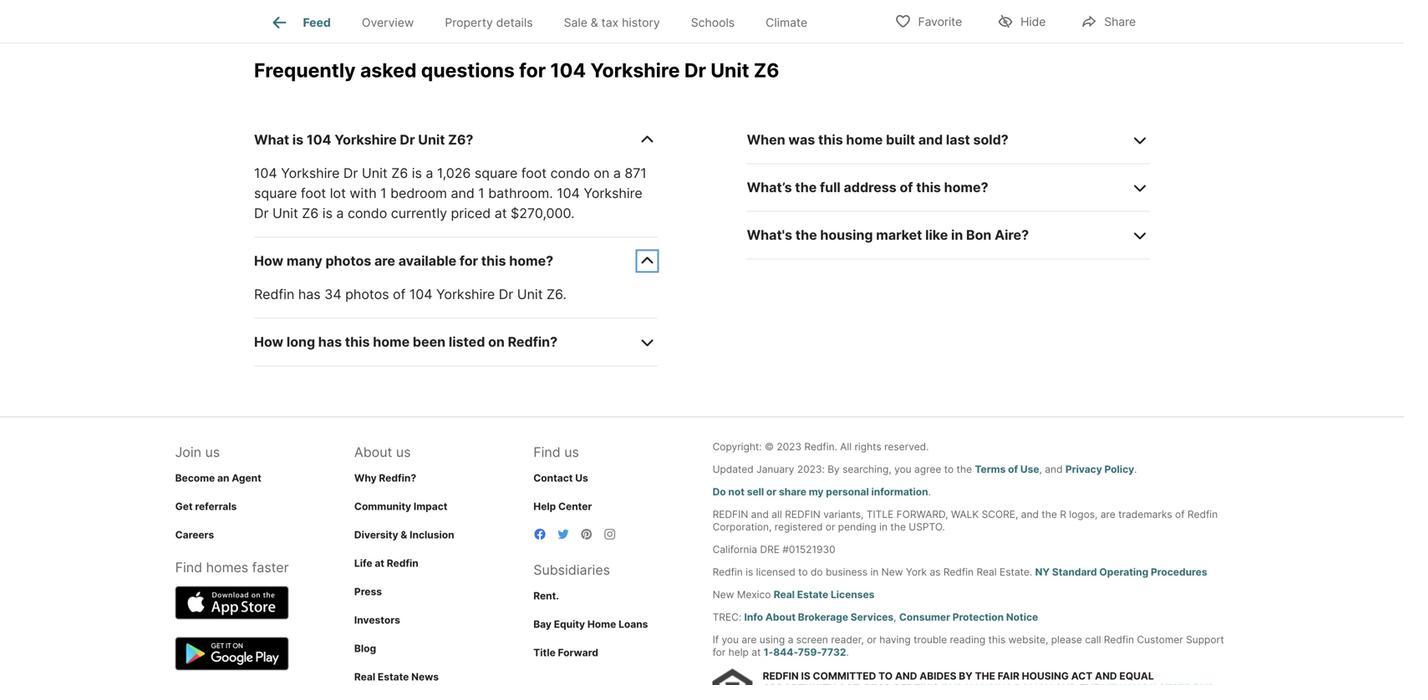 Task type: describe. For each thing, give the bounding box(es) containing it.
yorkshire down history
[[591, 59, 680, 82]]

in inside dropdown button
[[951, 227, 963, 243]]

104 inside 104 yorkshire dr unit z6 is a condo currently priced at $270,000.
[[557, 185, 580, 201]]

why redfin? button
[[354, 472, 416, 484]]

a inside 104 yorkshire dr unit z6 is a condo currently priced at $270,000.
[[336, 205, 344, 221]]

1 vertical spatial estate
[[378, 671, 409, 683]]

of left use at bottom right
[[1008, 464, 1018, 476]]

dr inside the 104 yorkshire dr unit z6 is a 1,026 square foot condo on a 871 square foot lot with 1 bedroom and 1 bathroom.
[[344, 165, 358, 181]]

at inside 104 yorkshire dr unit z6 is a condo currently priced at $270,000.
[[495, 205, 507, 221]]

was
[[789, 132, 815, 148]]

privacy policy link
[[1066, 464, 1135, 476]]

dre
[[760, 544, 780, 556]]

community
[[354, 501, 411, 513]]

1 horizontal spatial foot
[[522, 165, 547, 181]]

why
[[354, 472, 377, 484]]

& for sale
[[591, 15, 598, 29]]

trec: info about brokerage services , consumer protection notice
[[713, 611, 1039, 624]]

protection
[[953, 611, 1004, 624]]

how for how long has this home been listed on redfin?
[[254, 334, 284, 350]]

real estate news
[[354, 671, 439, 683]]

property details tab
[[430, 3, 548, 43]]

home? inside the how many photos are available for this home? dropdown button
[[509, 253, 554, 269]]

procedures
[[1151, 566, 1208, 578]]

this right long
[[345, 334, 370, 350]]

home inside "dropdown button"
[[846, 132, 883, 148]]

housing
[[1022, 670, 1069, 683]]

registered
[[775, 521, 823, 533]]

why redfin?
[[354, 472, 416, 484]]

fair
[[998, 670, 1020, 683]]

0 vertical spatial estate
[[797, 589, 829, 601]]

reserved.
[[885, 441, 929, 453]]

housing
[[820, 227, 873, 243]]

0 vertical spatial real
[[977, 566, 997, 578]]

my
[[809, 486, 824, 498]]

redfin's
[[895, 683, 939, 686]]

redfin inside if you are using a screen reader, or having trouble reading this website, please call redfin customer support for help at
[[1104, 634, 1135, 646]]

2 vertical spatial real
[[354, 671, 375, 683]]

in inside redfin and all redfin variants, title forward, walk score, and the r logos, are trademarks of redfin corporation, registered or pending in the uspto.
[[880, 521, 888, 533]]

is up mexico
[[746, 566, 754, 578]]

on inside dropdown button
[[488, 334, 505, 350]]

yorkshire down the how many photos are available for this home? dropdown button
[[436, 286, 495, 303]]

customer
[[1137, 634, 1184, 646]]

bay
[[534, 619, 552, 631]]

0 horizontal spatial ,
[[894, 611, 897, 624]]

0 horizontal spatial .
[[846, 647, 849, 659]]

become
[[175, 472, 215, 484]]

sale & tax history tab
[[548, 3, 676, 43]]

2 and from the left
[[1095, 670, 1117, 683]]

redfin facebook image
[[534, 528, 547, 541]]

share button
[[1067, 4, 1150, 38]]

business
[[826, 566, 868, 578]]

help
[[729, 647, 749, 659]]

find us
[[534, 444, 579, 461]]

and inside the 104 yorkshire dr unit z6 is a 1,026 square foot condo on a 871 square foot lot with 1 bedroom and 1 bathroom.
[[451, 185, 475, 201]]

ny standard operating procedures link
[[1036, 566, 1208, 578]]

forward,
[[897, 509, 948, 521]]

0 vertical spatial has
[[298, 286, 321, 303]]

new mexico real estate licenses
[[713, 589, 875, 601]]

address
[[844, 179, 897, 196]]

title
[[534, 647, 556, 659]]

overview tab
[[346, 3, 430, 43]]

this down the priced
[[481, 253, 506, 269]]

has inside dropdown button
[[318, 334, 342, 350]]

1 1 from the left
[[381, 185, 387, 201]]

contact
[[534, 472, 573, 484]]

updated january 2023: by searching, you agree to the terms of use , and privacy policy .
[[713, 464, 1137, 476]]

long
[[287, 334, 315, 350]]

z6 for 104 yorkshire dr unit z6 is a condo currently priced at $270,000.
[[302, 205, 319, 221]]

0 horizontal spatial about
[[354, 444, 392, 461]]

condo inside the 104 yorkshire dr unit z6 is a 1,026 square foot condo on a 871 square foot lot with 1 bedroom and 1 bathroom.
[[551, 165, 590, 181]]

careers
[[175, 529, 214, 541]]

property details
[[445, 15, 533, 29]]

frequently
[[254, 59, 356, 82]]

2 1 from the left
[[478, 185, 485, 201]]

1 horizontal spatial for
[[519, 59, 546, 82]]

of inside redfin and all redfin variants, title forward, walk score, and the r logos, are trademarks of redfin corporation, registered or pending in the uspto.
[[1176, 509, 1185, 521]]

bay equity home loans button
[[534, 619, 648, 631]]

for inside the how many photos are available for this home? dropdown button
[[460, 253, 478, 269]]

2 vertical spatial in
[[871, 566, 879, 578]]

1 vertical spatial foot
[[301, 185, 326, 201]]

bathroom.
[[488, 185, 553, 201]]

7732
[[822, 647, 846, 659]]

careers button
[[175, 529, 214, 541]]

call
[[1085, 634, 1101, 646]]

on inside the 104 yorkshire dr unit z6 is a 1,026 square foot condo on a 871 square foot lot with 1 bedroom and 1 bathroom.
[[594, 165, 610, 181]]

diversity & inclusion
[[354, 529, 454, 541]]

how many photos are available for this home?
[[254, 253, 554, 269]]

you inside if you are using a screen reader, or having trouble reading this website, please call redfin customer support for help at
[[722, 634, 739, 646]]

is inside dropdown button
[[292, 132, 304, 148]]

variants,
[[824, 509, 864, 521]]

community impact button
[[354, 501, 448, 513]]

redfin twitter image
[[557, 528, 570, 541]]

redfin for is
[[763, 670, 799, 683]]

pending
[[838, 521, 877, 533]]

questions
[[421, 59, 515, 82]]

yorkshire inside 104 yorkshire dr unit z6 is a condo currently priced at $270,000.
[[584, 185, 643, 201]]

download the redfin app from the google play store image
[[175, 637, 289, 671]]

yorkshire inside dropdown button
[[335, 132, 397, 148]]

info about brokerage services link
[[745, 611, 894, 624]]

many
[[287, 253, 322, 269]]

property
[[445, 15, 493, 29]]

are inside redfin and all redfin variants, title forward, walk score, and the r logos, are trademarks of redfin corporation, registered or pending in the uspto.
[[1101, 509, 1116, 521]]

redfin down diversity & inclusion
[[387, 558, 419, 570]]

redfin and all redfin variants, title forward, walk score, and the r logos, are trademarks of redfin corporation, registered or pending in the uspto.
[[713, 509, 1218, 533]]

photos inside the how many photos are available for this home? dropdown button
[[326, 253, 371, 269]]

score,
[[982, 509, 1019, 521]]

abides
[[920, 670, 957, 683]]

unit left z6.
[[517, 286, 543, 303]]

center
[[558, 501, 592, 513]]

life at redfin button
[[354, 558, 419, 570]]

dr left z6.
[[499, 286, 514, 303]]

trademarks
[[1119, 509, 1173, 521]]

corporation,
[[713, 521, 772, 533]]

brokerage
[[798, 611, 849, 624]]

of down how many photos are available for this home?
[[393, 286, 406, 303]]

unit inside dropdown button
[[418, 132, 445, 148]]

ny
[[1036, 566, 1050, 578]]

having
[[880, 634, 911, 646]]

and right use at bottom right
[[1045, 464, 1063, 476]]

trouble
[[914, 634, 947, 646]]

the inside what's the housing market like in bon aire? dropdown button
[[796, 227, 817, 243]]

us for join us
[[205, 444, 220, 461]]

this inside if you are using a screen reader, or having trouble reading this website, please call redfin customer support for help at
[[989, 634, 1006, 646]]

1 horizontal spatial new
[[882, 566, 903, 578]]

copyright:
[[713, 441, 762, 453]]

$270,000.
[[511, 205, 575, 221]]

currently
[[391, 205, 447, 221]]

unit down schools tab
[[711, 59, 750, 82]]

1 and from the left
[[895, 670, 918, 683]]

a inside if you are using a screen reader, or having trouble reading this website, please call redfin customer support for help at
[[788, 634, 794, 646]]

redfin is committed to and abides by the fair housing act and equal opportunity act. read redfin's
[[763, 670, 1154, 686]]

what's the full address of this home? button
[[747, 164, 1150, 212]]

operating
[[1100, 566, 1149, 578]]

yorkshire inside the 104 yorkshire dr unit z6 is a 1,026 square foot condo on a 871 square foot lot with 1 bedroom and 1 bathroom.
[[281, 165, 340, 181]]

inclusion
[[410, 529, 454, 541]]

share
[[1105, 15, 1136, 29]]

us for about us
[[396, 444, 411, 461]]

1 horizontal spatial you
[[895, 464, 912, 476]]

a left 871 at top left
[[614, 165, 621, 181]]

what's
[[747, 227, 793, 243]]

how long has this home been listed on redfin?
[[254, 334, 558, 350]]

please
[[1052, 634, 1083, 646]]

searching,
[[843, 464, 892, 476]]

dr down schools tab
[[685, 59, 706, 82]]

sale & tax history
[[564, 15, 660, 29]]

1 vertical spatial about
[[766, 611, 796, 624]]

details
[[496, 15, 533, 29]]

and right score,
[[1021, 509, 1039, 521]]

1 vertical spatial to
[[799, 566, 808, 578]]

are inside dropdown button
[[375, 253, 395, 269]]

agree
[[915, 464, 942, 476]]

tab list containing feed
[[254, 0, 837, 43]]

this inside "dropdown button"
[[818, 132, 843, 148]]

home
[[588, 619, 616, 631]]

0 vertical spatial square
[[475, 165, 518, 181]]

blog button
[[354, 643, 376, 655]]

the
[[975, 670, 996, 683]]

when was this home built and last sold? button
[[747, 117, 1150, 164]]

york
[[906, 566, 927, 578]]

dr inside dropdown button
[[400, 132, 415, 148]]

find for find us
[[534, 444, 561, 461]]

1 vertical spatial at
[[375, 558, 385, 570]]

the left terms
[[957, 464, 972, 476]]



Task type: vqa. For each thing, say whether or not it's contained in the screenshot.
YORKSHIRE in the 104 Yorkshire Dr Unit Z6 Is A 1,026 Square Foot Condo On A 871 Square Foot Lot With 1 Bedroom And 1 Bathroom.
yes



Task type: locate. For each thing, give the bounding box(es) containing it.
schools tab
[[676, 3, 750, 43]]

3 us from the left
[[565, 444, 579, 461]]

and
[[895, 670, 918, 683], [1095, 670, 1117, 683]]

estate left news
[[378, 671, 409, 683]]

equal housing opportunity image
[[713, 669, 753, 686]]

and inside when was this home built and last sold? "dropdown button"
[[919, 132, 943, 148]]

0 horizontal spatial estate
[[378, 671, 409, 683]]

1 horizontal spatial condo
[[551, 165, 590, 181]]

0 vertical spatial or
[[767, 486, 777, 498]]

foot up bathroom.
[[522, 165, 547, 181]]

104 inside dropdown button
[[307, 132, 332, 148]]

1 vertical spatial .
[[928, 486, 931, 498]]

yorkshire down 871 at top left
[[584, 185, 643, 201]]

unit up the with
[[362, 165, 388, 181]]

at
[[495, 205, 507, 221], [375, 558, 385, 570], [752, 647, 761, 659]]

0 vertical spatial photos
[[326, 253, 371, 269]]

a down the lot
[[336, 205, 344, 221]]

notice
[[1006, 611, 1039, 624]]

bedroom
[[391, 185, 447, 201]]

dr inside 104 yorkshire dr unit z6 is a condo currently priced at $270,000.
[[254, 205, 269, 221]]

help
[[534, 501, 556, 513]]

2 vertical spatial z6
[[302, 205, 319, 221]]

1 vertical spatial &
[[401, 529, 407, 541]]

1 horizontal spatial at
[[495, 205, 507, 221]]

0 vertical spatial in
[[951, 227, 963, 243]]

home? up z6.
[[509, 253, 554, 269]]

dr
[[685, 59, 706, 82], [400, 132, 415, 148], [344, 165, 358, 181], [254, 205, 269, 221], [499, 286, 514, 303]]

the left r
[[1042, 509, 1057, 521]]

z6 inside 104 yorkshire dr unit z6 is a condo currently priced at $270,000.
[[302, 205, 319, 221]]

1 vertical spatial you
[[722, 634, 739, 646]]

you up information
[[895, 464, 912, 476]]

diversity & inclusion button
[[354, 529, 454, 541]]

updated
[[713, 464, 754, 476]]

find for find homes faster
[[175, 560, 202, 576]]

this right the was
[[818, 132, 843, 148]]

is
[[292, 132, 304, 148], [412, 165, 422, 181], [323, 205, 333, 221], [746, 566, 754, 578]]

for down details at the left top of page
[[519, 59, 546, 82]]

redfin inside redfin and all redfin variants, title forward, walk score, and the r logos, are trademarks of redfin corporation, registered or pending in the uspto.
[[1188, 509, 1218, 521]]

join
[[175, 444, 201, 461]]

2 horizontal spatial real
[[977, 566, 997, 578]]

1 vertical spatial in
[[880, 521, 888, 533]]

redfin inside redfin is committed to and abides by the fair housing act and equal opportunity act. read redfin's
[[763, 670, 799, 683]]

redfin right trademarks
[[1188, 509, 1218, 521]]

1 horizontal spatial are
[[742, 634, 757, 646]]

. down reader, on the right bottom of the page
[[846, 647, 849, 659]]

0 vertical spatial new
[[882, 566, 903, 578]]

an
[[217, 472, 229, 484]]

contact us button
[[534, 472, 588, 484]]

if
[[713, 634, 719, 646]]

. up trademarks
[[1135, 464, 1137, 476]]

estate
[[797, 589, 829, 601], [378, 671, 409, 683]]

are inside if you are using a screen reader, or having trouble reading this website, please call redfin customer support for help at
[[742, 634, 757, 646]]

redfin?
[[508, 334, 558, 350], [379, 472, 416, 484]]

find down careers button
[[175, 560, 202, 576]]

2 horizontal spatial .
[[1135, 464, 1137, 476]]

1 vertical spatial are
[[1101, 509, 1116, 521]]

0 vertical spatial redfin?
[[508, 334, 558, 350]]

2 how from the top
[[254, 334, 284, 350]]

us
[[205, 444, 220, 461], [396, 444, 411, 461], [565, 444, 579, 461]]

0 vertical spatial home?
[[944, 179, 989, 196]]

0 horizontal spatial square
[[254, 185, 297, 201]]

what's the housing market like in bon aire?
[[747, 227, 1029, 243]]

or down the services
[[867, 634, 877, 646]]

& for diversity
[[401, 529, 407, 541]]

rent.
[[534, 590, 559, 602]]

new
[[882, 566, 903, 578], [713, 589, 734, 601]]

get referrals
[[175, 501, 237, 513]]

in right like
[[951, 227, 963, 243]]

and left all
[[751, 509, 769, 521]]

z6?
[[448, 132, 474, 148]]

redfin down california at right
[[713, 566, 743, 578]]

has left '34'
[[298, 286, 321, 303]]

0 horizontal spatial at
[[375, 558, 385, 570]]

of inside dropdown button
[[900, 179, 913, 196]]

condo up "$270,000."
[[551, 165, 590, 181]]

unit inside the 104 yorkshire dr unit z6 is a 1,026 square foot condo on a 871 square foot lot with 1 bedroom and 1 bathroom.
[[362, 165, 388, 181]]

dr left z6?
[[400, 132, 415, 148]]

become an agent button
[[175, 472, 262, 484]]

2 horizontal spatial z6
[[754, 59, 780, 82]]

1 vertical spatial how
[[254, 334, 284, 350]]

or
[[767, 486, 777, 498], [826, 521, 836, 533], [867, 634, 877, 646]]

at inside if you are using a screen reader, or having trouble reading this website, please call redfin customer support for help at
[[752, 647, 761, 659]]

is right what on the top left
[[292, 132, 304, 148]]

us up "us"
[[565, 444, 579, 461]]

how left many
[[254, 253, 284, 269]]

1 horizontal spatial home?
[[944, 179, 989, 196]]

rights
[[855, 441, 882, 453]]

871
[[625, 165, 647, 181]]

the down "title" at the bottom right
[[891, 521, 906, 533]]

1 vertical spatial on
[[488, 334, 505, 350]]

title forward button
[[534, 647, 598, 659]]

2 horizontal spatial or
[[867, 634, 877, 646]]

104 down available
[[410, 286, 433, 303]]

z6.
[[547, 286, 567, 303]]

redfin down many
[[254, 286, 295, 303]]

1 vertical spatial z6
[[391, 165, 408, 181]]

z6 down the climate tab
[[754, 59, 780, 82]]

1 right the with
[[381, 185, 387, 201]]

0 horizontal spatial 1
[[381, 185, 387, 201]]

about up using
[[766, 611, 796, 624]]

market
[[876, 227, 922, 243]]

bay equity home loans
[[534, 619, 648, 631]]

find up contact
[[534, 444, 561, 461]]

0 vertical spatial &
[[591, 15, 598, 29]]

0 vertical spatial ,
[[1040, 464, 1042, 476]]

on left 871 at top left
[[594, 165, 610, 181]]

dr down what on the top left
[[254, 205, 269, 221]]

1 how from the top
[[254, 253, 284, 269]]

redfin? down z6.
[[508, 334, 558, 350]]

0 vertical spatial how
[[254, 253, 284, 269]]

0 horizontal spatial redfin?
[[379, 472, 416, 484]]

info
[[745, 611, 763, 624]]

a up 'bedroom'
[[426, 165, 433, 181]]

download the redfin app on the apple app store image
[[175, 586, 289, 620]]

0 horizontal spatial real
[[354, 671, 375, 683]]

how inside the how many photos are available for this home? dropdown button
[[254, 253, 284, 269]]

real left estate.
[[977, 566, 997, 578]]

equity
[[554, 619, 585, 631]]

0 vertical spatial you
[[895, 464, 912, 476]]

1-844-759-7732 link
[[764, 647, 846, 659]]

redfin for and
[[713, 509, 748, 521]]

0 horizontal spatial foot
[[301, 185, 326, 201]]

if you are using a screen reader, or having trouble reading this website, please call redfin customer support for help at
[[713, 634, 1225, 659]]

104 inside the 104 yorkshire dr unit z6 is a 1,026 square foot condo on a 871 square foot lot with 1 bedroom and 1 bathroom.
[[254, 165, 277, 181]]

in right business
[[871, 566, 879, 578]]

how inside the how long has this home been listed on redfin? dropdown button
[[254, 334, 284, 350]]

1 us from the left
[[205, 444, 220, 461]]

0 vertical spatial at
[[495, 205, 507, 221]]

to right agree
[[944, 464, 954, 476]]

in down "title" at the bottom right
[[880, 521, 888, 533]]

2 horizontal spatial us
[[565, 444, 579, 461]]

1 horizontal spatial 1
[[478, 185, 485, 201]]

1 vertical spatial has
[[318, 334, 342, 350]]

0 horizontal spatial and
[[895, 670, 918, 683]]

licensed
[[756, 566, 796, 578]]

104 up "$270,000."
[[557, 185, 580, 201]]

condo inside 104 yorkshire dr unit z6 is a condo currently priced at $270,000.
[[348, 205, 387, 221]]

what is 104 yorkshire dr unit z6?
[[254, 132, 474, 148]]

1 vertical spatial for
[[460, 253, 478, 269]]

with
[[350, 185, 377, 201]]

impact
[[414, 501, 448, 513]]

square down what on the top left
[[254, 185, 297, 201]]

are up redfin has 34 photos of 104 yorkshire dr unit z6.
[[375, 253, 395, 269]]

redfin? up 'community impact' button
[[379, 472, 416, 484]]

unit inside 104 yorkshire dr unit z6 is a condo currently priced at $270,000.
[[273, 205, 298, 221]]

2 horizontal spatial in
[[951, 227, 963, 243]]

of right trademarks
[[1176, 509, 1185, 521]]

contact us
[[534, 472, 588, 484]]

unit up many
[[273, 205, 298, 221]]

do not sell or share my personal information link
[[713, 486, 928, 498]]

and
[[919, 132, 943, 148], [451, 185, 475, 201], [1045, 464, 1063, 476], [751, 509, 769, 521], [1021, 509, 1039, 521]]

climate
[[766, 15, 808, 29]]

1
[[381, 185, 387, 201], [478, 185, 485, 201]]

us for find us
[[565, 444, 579, 461]]

1 horizontal spatial redfin?
[[508, 334, 558, 350]]

new up trec:
[[713, 589, 734, 601]]

redfin? inside dropdown button
[[508, 334, 558, 350]]

1 horizontal spatial on
[[594, 165, 610, 181]]

sell
[[747, 486, 764, 498]]

equal
[[1120, 670, 1154, 683]]

real down "blog"
[[354, 671, 375, 683]]

are up the help
[[742, 634, 757, 646]]

0 horizontal spatial condo
[[348, 205, 387, 221]]

terms
[[975, 464, 1006, 476]]

frequently asked questions for 104 yorkshire dr unit z6
[[254, 59, 780, 82]]

what is 104 yorkshire dr unit z6? button
[[254, 117, 657, 163]]

1 horizontal spatial or
[[826, 521, 836, 533]]

is up 'bedroom'
[[412, 165, 422, 181]]

0 vertical spatial condo
[[551, 165, 590, 181]]

& inside tab
[[591, 15, 598, 29]]

0 horizontal spatial find
[[175, 560, 202, 576]]

home? inside what's the full address of this home? dropdown button
[[944, 179, 989, 196]]

0 vertical spatial on
[[594, 165, 610, 181]]

this
[[818, 132, 843, 148], [916, 179, 941, 196], [481, 253, 506, 269], [345, 334, 370, 350], [989, 634, 1006, 646]]

overview
[[362, 15, 414, 29]]

redfin instagram image
[[604, 528, 617, 541]]

redfin pinterest image
[[580, 528, 594, 541]]

& right diversity
[[401, 529, 407, 541]]

at down bathroom.
[[495, 205, 507, 221]]

1 vertical spatial home?
[[509, 253, 554, 269]]

0 vertical spatial .
[[1135, 464, 1137, 476]]

, up having
[[894, 611, 897, 624]]

how many photos are available for this home? button
[[254, 238, 657, 285]]

redfin up "registered"
[[785, 509, 821, 521]]

1 horizontal spatial .
[[928, 486, 931, 498]]

asked
[[360, 59, 417, 82]]

is down the lot
[[323, 205, 333, 221]]

104 right what on the top left
[[307, 132, 332, 148]]

photos up '34'
[[326, 253, 371, 269]]

screen
[[797, 634, 828, 646]]

z6 inside the 104 yorkshire dr unit z6 is a 1,026 square foot condo on a 871 square foot lot with 1 bedroom and 1 bathroom.
[[391, 165, 408, 181]]

1 vertical spatial home
[[373, 334, 410, 350]]

1,026
[[437, 165, 471, 181]]

has right long
[[318, 334, 342, 350]]

z6 for 104 yorkshire dr unit z6 is a 1,026 square foot condo on a 871 square foot lot with 1 bedroom and 1 bathroom.
[[391, 165, 408, 181]]

,
[[1040, 464, 1042, 476], [894, 611, 897, 624]]

, left privacy
[[1040, 464, 1042, 476]]

on right listed
[[488, 334, 505, 350]]

or inside if you are using a screen reader, or having trouble reading this website, please call redfin customer support for help at
[[867, 634, 877, 646]]

or right the sell
[[767, 486, 777, 498]]

yorkshire up the with
[[335, 132, 397, 148]]

1 vertical spatial redfin?
[[379, 472, 416, 484]]

0 horizontal spatial us
[[205, 444, 220, 461]]

licenses
[[831, 589, 875, 601]]

1 vertical spatial real
[[774, 589, 795, 601]]

2 vertical spatial at
[[752, 647, 761, 659]]

reader,
[[831, 634, 864, 646]]

real down licensed at bottom
[[774, 589, 795, 601]]

1 vertical spatial photos
[[345, 286, 389, 303]]

listed
[[449, 334, 485, 350]]

2 us from the left
[[396, 444, 411, 461]]

all
[[840, 441, 852, 453]]

this right reading
[[989, 634, 1006, 646]]

1 vertical spatial square
[[254, 185, 297, 201]]

walk
[[951, 509, 979, 521]]

foot left the lot
[[301, 185, 326, 201]]

diversity
[[354, 529, 398, 541]]

dr up the with
[[344, 165, 358, 181]]

2 vertical spatial for
[[713, 647, 726, 659]]

0 horizontal spatial new
[[713, 589, 734, 601]]

2 vertical spatial .
[[846, 647, 849, 659]]

0 vertical spatial to
[[944, 464, 954, 476]]

of right address
[[900, 179, 913, 196]]

0 horizontal spatial home
[[373, 334, 410, 350]]

home left 'been'
[[373, 334, 410, 350]]

0 horizontal spatial are
[[375, 253, 395, 269]]

community impact
[[354, 501, 448, 513]]

1 horizontal spatial z6
[[391, 165, 408, 181]]

tax
[[602, 15, 619, 29]]

how
[[254, 253, 284, 269], [254, 334, 284, 350]]

1 horizontal spatial real
[[774, 589, 795, 601]]

help center button
[[534, 501, 592, 513]]

0 horizontal spatial z6
[[302, 205, 319, 221]]

1 vertical spatial find
[[175, 560, 202, 576]]

and up redfin's
[[895, 670, 918, 683]]

for down if
[[713, 647, 726, 659]]

0 vertical spatial z6
[[754, 59, 780, 82]]

1 horizontal spatial &
[[591, 15, 598, 29]]

climate tab
[[750, 3, 823, 43]]

real
[[977, 566, 997, 578], [774, 589, 795, 601], [354, 671, 375, 683]]

1 horizontal spatial home
[[846, 132, 883, 148]]

1 horizontal spatial find
[[534, 444, 561, 461]]

34
[[325, 286, 342, 303]]

0 horizontal spatial or
[[767, 486, 777, 498]]

sold?
[[974, 132, 1009, 148]]

policy
[[1105, 464, 1135, 476]]

1-844-759-7732 .
[[764, 647, 849, 659]]

2 vertical spatial are
[[742, 634, 757, 646]]

0 horizontal spatial you
[[722, 634, 739, 646]]

©
[[765, 441, 774, 453]]

press button
[[354, 586, 382, 598]]

0 horizontal spatial &
[[401, 529, 407, 541]]

this up like
[[916, 179, 941, 196]]

0 horizontal spatial for
[[460, 253, 478, 269]]

terms of use link
[[975, 464, 1040, 476]]

z6 up 'bedroom'
[[391, 165, 408, 181]]

on
[[594, 165, 610, 181], [488, 334, 505, 350]]

the right what's
[[796, 227, 817, 243]]

life
[[354, 558, 373, 570]]

a
[[426, 165, 433, 181], [614, 165, 621, 181], [336, 205, 344, 221], [788, 634, 794, 646]]

at left 1-
[[752, 647, 761, 659]]

find
[[534, 444, 561, 461], [175, 560, 202, 576]]

is inside 104 yorkshire dr unit z6 is a condo currently priced at $270,000.
[[323, 205, 333, 221]]

1 horizontal spatial to
[[944, 464, 954, 476]]

104 down sale
[[550, 59, 586, 82]]

read
[[865, 683, 892, 686]]

at right life
[[375, 558, 385, 570]]

#01521930
[[783, 544, 836, 556]]

. down agree
[[928, 486, 931, 498]]

uspto.
[[909, 521, 945, 533]]

about
[[354, 444, 392, 461], [766, 611, 796, 624]]

or inside redfin and all redfin variants, title forward, walk score, and the r logos, are trademarks of redfin corporation, registered or pending in the uspto.
[[826, 521, 836, 533]]

0 vertical spatial home
[[846, 132, 883, 148]]

home inside dropdown button
[[373, 334, 410, 350]]

1 horizontal spatial square
[[475, 165, 518, 181]]

2 horizontal spatial for
[[713, 647, 726, 659]]

0 vertical spatial are
[[375, 253, 395, 269]]

0 horizontal spatial to
[[799, 566, 808, 578]]

1 vertical spatial condo
[[348, 205, 387, 221]]

do not sell or share my personal information .
[[713, 486, 931, 498]]

become an agent
[[175, 472, 262, 484]]

aire?
[[995, 227, 1029, 243]]

consumer
[[900, 611, 951, 624]]

1 vertical spatial or
[[826, 521, 836, 533]]

and left last
[[919, 132, 943, 148]]

join us
[[175, 444, 220, 461]]

for inside if you are using a screen reader, or having trouble reading this website, please call redfin customer support for help at
[[713, 647, 726, 659]]

the inside what's the full address of this home? dropdown button
[[795, 179, 817, 196]]

1 horizontal spatial and
[[1095, 670, 1117, 683]]

2 vertical spatial or
[[867, 634, 877, 646]]

the left full
[[795, 179, 817, 196]]

0 vertical spatial for
[[519, 59, 546, 82]]

about up why
[[354, 444, 392, 461]]

and up the priced
[[451, 185, 475, 201]]

how for how many photos are available for this home?
[[254, 253, 284, 269]]

redfin right as
[[944, 566, 974, 578]]

website,
[[1009, 634, 1049, 646]]

new left york at the right bottom of the page
[[882, 566, 903, 578]]

& left 'tax'
[[591, 15, 598, 29]]

redfin right call
[[1104, 634, 1135, 646]]

1 horizontal spatial us
[[396, 444, 411, 461]]

104
[[550, 59, 586, 82], [307, 132, 332, 148], [254, 165, 277, 181], [557, 185, 580, 201], [410, 286, 433, 303]]

tab list
[[254, 0, 837, 43]]

0 vertical spatial foot
[[522, 165, 547, 181]]

yorkshire up the lot
[[281, 165, 340, 181]]

and right act
[[1095, 670, 1117, 683]]

the
[[795, 179, 817, 196], [796, 227, 817, 243], [957, 464, 972, 476], [1042, 509, 1057, 521], [891, 521, 906, 533]]

is inside the 104 yorkshire dr unit z6 is a 1,026 square foot condo on a 871 square foot lot with 1 bedroom and 1 bathroom.
[[412, 165, 422, 181]]



